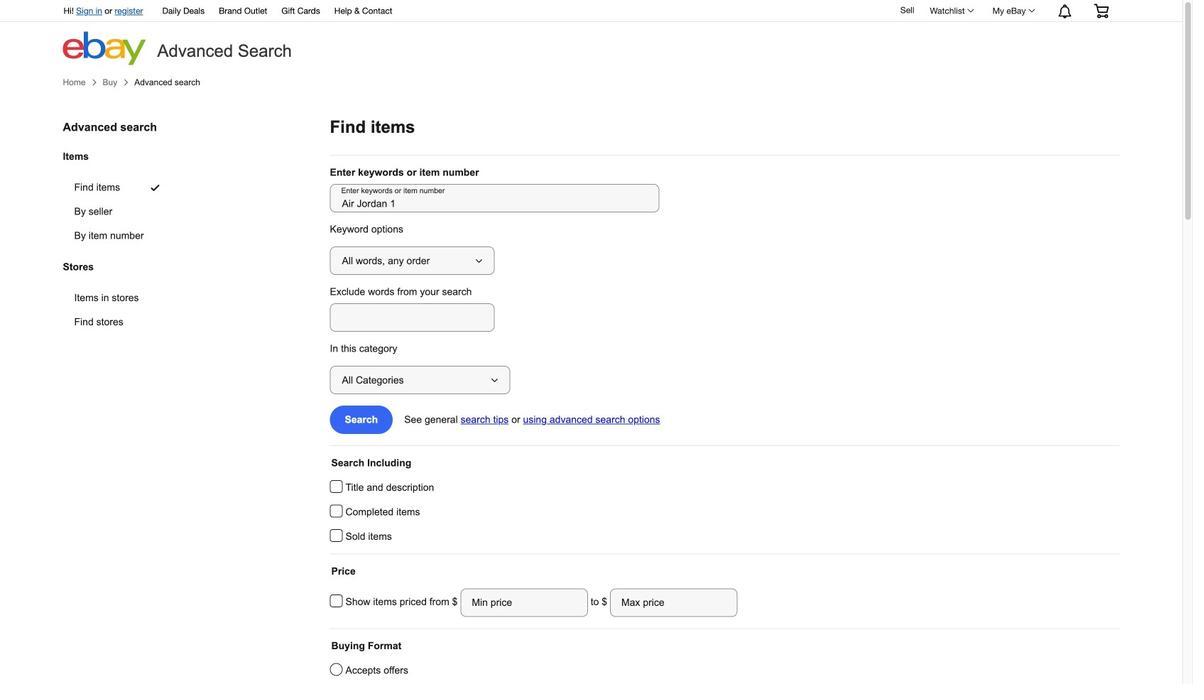 Task type: describe. For each thing, give the bounding box(es) containing it.
my ebay image
[[1029, 9, 1036, 12]]

Enter minimum price range value, $ text field
[[461, 589, 588, 617]]

account navigation
[[56, 0, 1120, 22]]



Task type: vqa. For each thing, say whether or not it's contained in the screenshot.
The Watchlist icon on the top right of the page
yes



Task type: locate. For each thing, give the bounding box(es) containing it.
watchlist image
[[968, 9, 975, 12]]

Enter maximum price range value, $ text field
[[610, 589, 738, 617]]

banner
[[56, 0, 1120, 65]]

None text field
[[330, 184, 660, 212], [330, 303, 495, 332], [330, 184, 660, 212], [330, 303, 495, 332]]

your shopping cart image
[[1094, 4, 1110, 18]]



